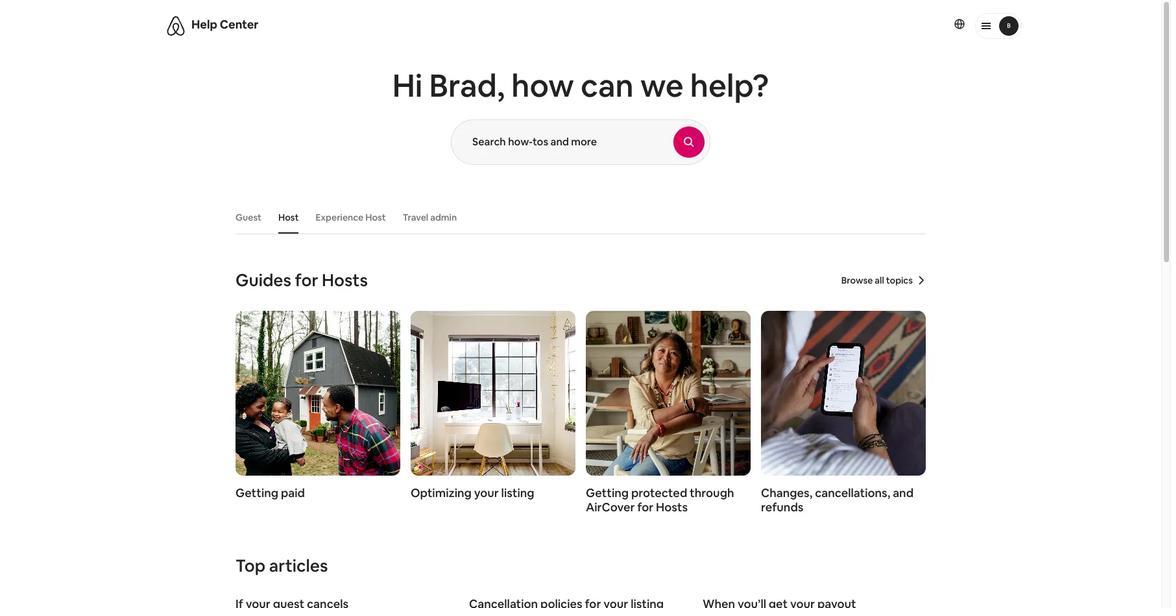 Task type: locate. For each thing, give the bounding box(es) containing it.
travel admin
[[403, 212, 457, 223]]

browse all topics link
[[841, 274, 926, 286]]

experience host button
[[309, 205, 392, 230]]

optimizing your listing link
[[411, 311, 576, 500]]

getting left paid
[[236, 485, 278, 500]]

2 host from the left
[[365, 212, 386, 223]]

0 horizontal spatial hosts
[[322, 269, 368, 291]]

for
[[295, 269, 318, 291], [637, 500, 654, 515]]

listing
[[501, 485, 534, 500]]

host right experience
[[365, 212, 386, 223]]

host
[[278, 212, 299, 223], [365, 212, 386, 223]]

relaxed airbnb host sitting at a dining room table with plants, art, and books displayed on the shelves behind her. image
[[586, 311, 751, 476]]

1 host from the left
[[278, 212, 299, 223]]

guides for hosts
[[236, 269, 368, 291]]

changes, cancellations, and refunds link
[[761, 311, 926, 515]]

help center
[[191, 17, 259, 32]]

browse all topics
[[841, 274, 913, 286]]

getting for getting protected through aircover for hosts
[[586, 485, 629, 500]]

getting left protected
[[586, 485, 629, 500]]

optimizing
[[411, 485, 472, 500]]

0 horizontal spatial host
[[278, 212, 299, 223]]

1 horizontal spatial host
[[365, 212, 386, 223]]

your
[[474, 485, 499, 500]]

help center link
[[191, 17, 259, 32]]

0 horizontal spatial getting
[[236, 485, 278, 500]]

2 getting from the left
[[586, 485, 629, 500]]

host inside 'button'
[[365, 212, 386, 223]]

1 horizontal spatial getting
[[586, 485, 629, 500]]

guides
[[236, 269, 291, 291]]

hi
[[392, 66, 423, 106]]

all
[[875, 274, 884, 286]]

a person looking at the airbnb app on their cell phone. image
[[761, 311, 926, 476]]

host button
[[272, 205, 305, 230]]

hi brad, how can we help?
[[392, 66, 769, 106]]

getting for getting paid
[[236, 485, 278, 500]]

and
[[893, 485, 914, 500]]

tab list
[[229, 201, 926, 234]]

articles
[[269, 555, 328, 577]]

host inside button
[[278, 212, 299, 223]]

1 vertical spatial hosts
[[656, 500, 688, 515]]

1 horizontal spatial for
[[637, 500, 654, 515]]

refunds
[[761, 500, 804, 515]]

1 getting from the left
[[236, 485, 278, 500]]

getting protected through aircover for hosts
[[586, 485, 734, 515]]

host right guest
[[278, 212, 299, 223]]

for right aircover on the bottom right of page
[[637, 500, 654, 515]]

guest button
[[229, 205, 268, 230]]

0 vertical spatial for
[[295, 269, 318, 291]]

paid
[[281, 485, 305, 500]]

None search field
[[451, 119, 711, 165]]

getting inside 'link'
[[236, 485, 278, 500]]

top
[[236, 555, 266, 577]]

changes,
[[761, 485, 813, 500]]

how
[[512, 66, 574, 106]]

1 horizontal spatial hosts
[[656, 500, 688, 515]]

getting paid link
[[236, 311, 400, 500]]

hosts left through
[[656, 500, 688, 515]]

changes, cancellations, and refunds
[[761, 485, 914, 515]]

Search how-tos and more search field
[[452, 120, 674, 164]]

travel admin button
[[396, 205, 463, 230]]

getting
[[236, 485, 278, 500], [586, 485, 629, 500]]

protected
[[631, 485, 687, 500]]

for right guides
[[295, 269, 318, 291]]

hosts
[[322, 269, 368, 291], [656, 500, 688, 515]]

cancellations,
[[815, 485, 891, 500]]

hosts inside getting protected through aircover for hosts
[[656, 500, 688, 515]]

two adults and a child, laughing, outside a barn-shaped house in the forest. image
[[236, 311, 400, 476]]

1 vertical spatial for
[[637, 500, 654, 515]]

getting inside getting protected through aircover for hosts
[[586, 485, 629, 500]]

hosts down experience
[[322, 269, 368, 291]]



Task type: vqa. For each thing, say whether or not it's contained in the screenshot.
rightmost future.
no



Task type: describe. For each thing, give the bounding box(es) containing it.
getting paid
[[236, 485, 305, 500]]

a desk with a chair and a large computer monitor in a room with three windows. image
[[411, 311, 576, 476]]

topics
[[886, 274, 913, 286]]

aircover
[[586, 500, 635, 515]]

admin
[[430, 212, 457, 223]]

guest
[[236, 212, 261, 223]]

browse
[[841, 274, 873, 286]]

0 vertical spatial hosts
[[322, 269, 368, 291]]

0 horizontal spatial for
[[295, 269, 318, 291]]

optimizing your listing
[[411, 485, 534, 500]]

experience
[[316, 212, 364, 223]]

help?
[[690, 66, 769, 106]]

center
[[220, 17, 259, 32]]

experience host
[[316, 212, 386, 223]]

top articles
[[236, 555, 328, 577]]

getting protected through aircover for hosts link
[[586, 311, 751, 515]]

help
[[191, 17, 217, 32]]

we
[[640, 66, 684, 106]]

tab list containing guest
[[229, 201, 926, 234]]

can
[[581, 66, 634, 106]]

airbnb homepage image
[[165, 16, 186, 36]]

travel
[[403, 212, 428, 223]]

through
[[690, 485, 734, 500]]

main navigation menu image
[[999, 16, 1019, 36]]

for inside getting protected through aircover for hosts
[[637, 500, 654, 515]]

brad,
[[429, 66, 505, 106]]



